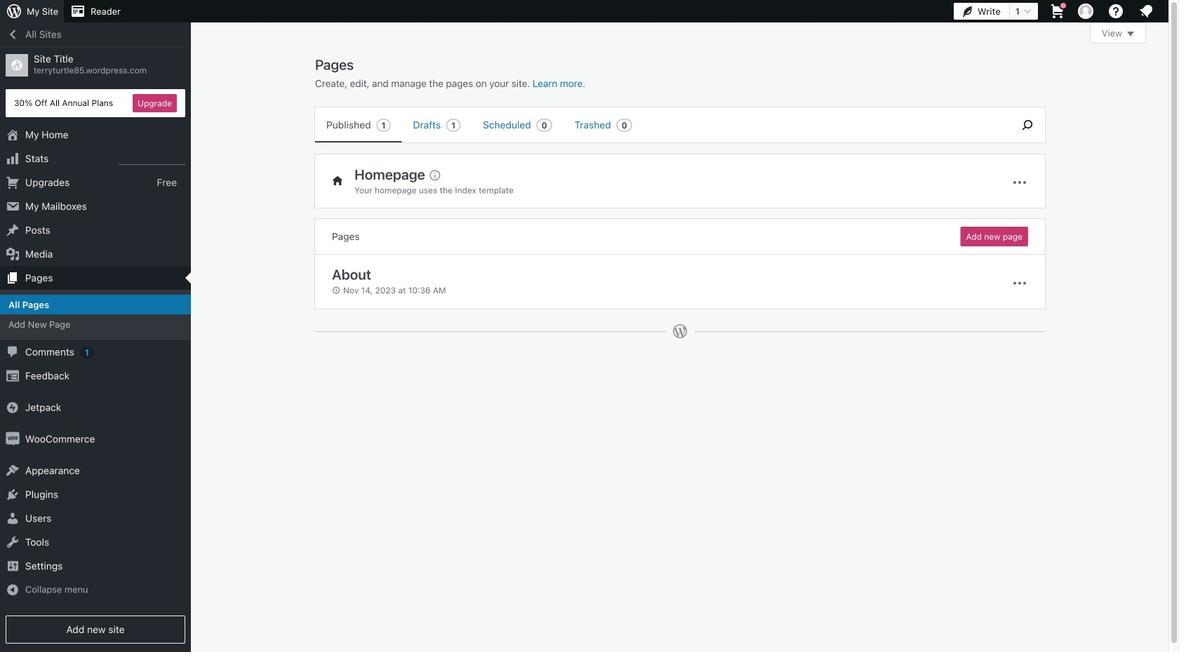 Task type: vqa. For each thing, say whether or not it's contained in the screenshot.
Closed icon
yes



Task type: locate. For each thing, give the bounding box(es) containing it.
toggle menu image
[[1012, 275, 1029, 292]]

0 vertical spatial img image
[[6, 401, 20, 415]]

my profile image
[[1079, 4, 1094, 19]]

1 vertical spatial img image
[[6, 432, 20, 446]]

open search image
[[1011, 117, 1046, 133]]

None search field
[[1011, 107, 1046, 143]]

toggle menu image
[[1012, 174, 1029, 191]]

more information image
[[428, 168, 441, 181]]

menu
[[315, 107, 1003, 143]]

my shopping cart image
[[1050, 3, 1067, 20]]

2 img image from the top
[[6, 432, 20, 446]]

main content
[[315, 22, 1147, 353]]

img image
[[6, 401, 20, 415], [6, 432, 20, 446]]

help image
[[1108, 3, 1125, 20]]

closed image
[[1128, 32, 1135, 37]]



Task type: describe. For each thing, give the bounding box(es) containing it.
highest hourly views 0 image
[[119, 156, 185, 165]]

manage your notifications image
[[1138, 3, 1155, 20]]

1 img image from the top
[[6, 401, 20, 415]]



